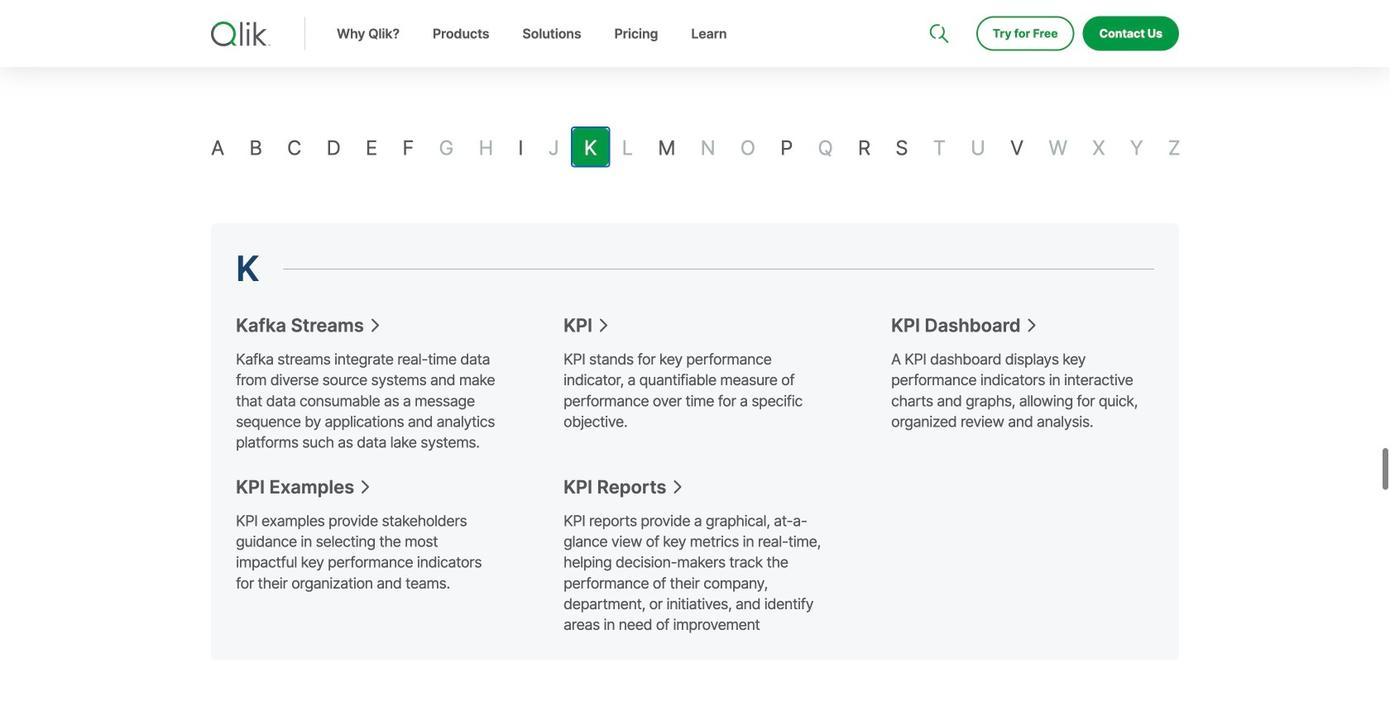 Task type: vqa. For each thing, say whether or not it's contained in the screenshot.
Support icon
yes



Task type: locate. For each thing, give the bounding box(es) containing it.
qlik image
[[211, 22, 271, 46]]



Task type: describe. For each thing, give the bounding box(es) containing it.
login image
[[1126, 0, 1140, 13]]

support image
[[931, 0, 944, 13]]



